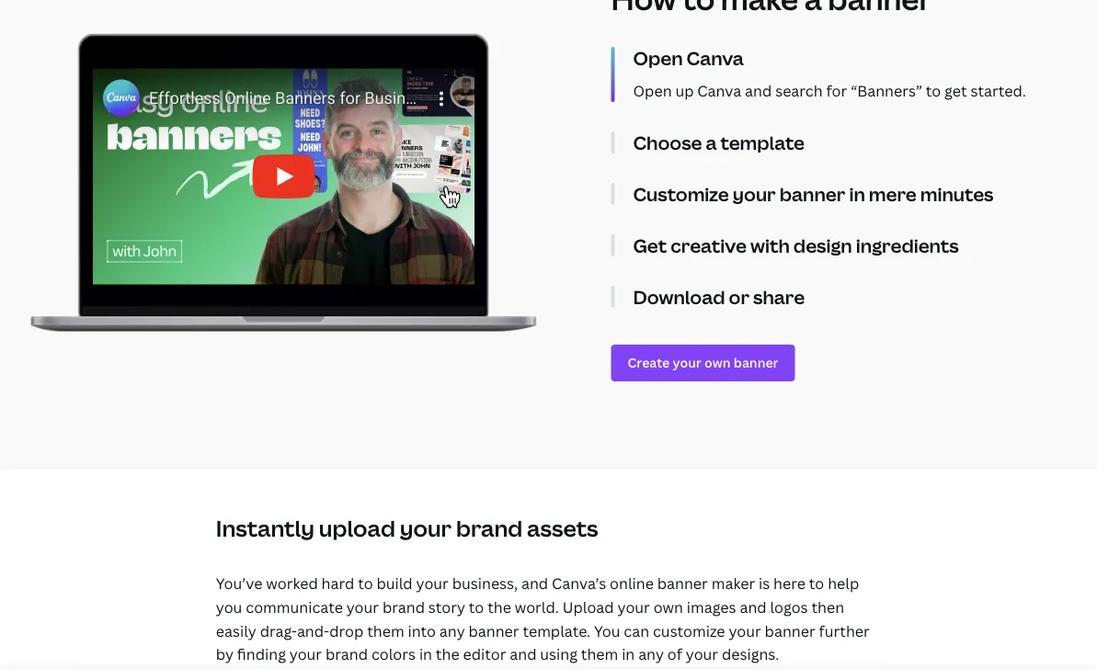 Task type: locate. For each thing, give the bounding box(es) containing it.
your down online on the bottom right
[[618, 598, 650, 618]]

share
[[754, 284, 805, 310]]

template
[[721, 130, 805, 155]]

customize your banner in mere minutes button
[[634, 181, 1068, 206]]

your down the template
[[733, 181, 776, 206]]

in left "mere" on the top of page
[[850, 181, 866, 206]]

0 vertical spatial canva
[[687, 45, 744, 70]]

0 horizontal spatial the
[[436, 645, 460, 665]]

2 vertical spatial brand
[[326, 645, 368, 665]]

easily
[[216, 621, 257, 641]]

1 vertical spatial canva
[[698, 81, 742, 101]]

1 horizontal spatial in
[[622, 645, 635, 665]]

0 horizontal spatial any
[[440, 621, 465, 641]]

them up the colors
[[367, 621, 405, 641]]

customize
[[653, 621, 726, 641]]

template.
[[523, 621, 591, 641]]

here
[[774, 574, 806, 594]]

choose a template button
[[634, 130, 1068, 155]]

to
[[926, 81, 942, 101], [358, 574, 373, 594], [810, 574, 825, 594], [469, 598, 484, 618]]

brand up business,
[[456, 513, 523, 543]]

them
[[367, 621, 405, 641], [581, 645, 619, 665]]

1 vertical spatial any
[[639, 645, 664, 665]]

1 horizontal spatial them
[[581, 645, 619, 665]]

banner up editor
[[469, 621, 520, 641]]

download or share
[[634, 284, 805, 310]]

and
[[745, 81, 772, 101], [522, 574, 549, 594], [740, 598, 767, 618], [510, 645, 537, 665]]

1 vertical spatial the
[[436, 645, 460, 665]]

any
[[440, 621, 465, 641], [639, 645, 664, 665]]

canva
[[687, 45, 744, 70], [698, 81, 742, 101]]

0 horizontal spatial them
[[367, 621, 405, 641]]

open for open up canva and search for "banners" to get started.
[[634, 81, 672, 101]]

further
[[819, 621, 870, 641]]

of
[[668, 645, 683, 665]]

instantly
[[216, 513, 315, 543]]

your up drop
[[347, 598, 379, 618]]

your up story
[[416, 574, 449, 594]]

a
[[706, 130, 717, 155]]

up
[[676, 81, 694, 101]]

the
[[488, 598, 512, 618], [436, 645, 460, 665]]

brand down build
[[383, 598, 425, 618]]

customize
[[634, 181, 729, 206]]

1 vertical spatial open
[[634, 81, 672, 101]]

world.
[[515, 598, 559, 618]]

the down into
[[436, 645, 460, 665]]

instantly upload your brand assets
[[216, 513, 599, 543]]

canva right up
[[698, 81, 742, 101]]

get
[[634, 233, 667, 258]]

drop
[[330, 621, 364, 641]]

banner
[[780, 181, 846, 206], [658, 574, 708, 594], [469, 621, 520, 641], [765, 621, 816, 641]]

brand
[[456, 513, 523, 543], [383, 598, 425, 618], [326, 645, 368, 665]]

2 horizontal spatial in
[[850, 181, 866, 206]]

colors
[[372, 645, 416, 665]]

you
[[216, 598, 242, 618]]

into
[[408, 621, 436, 641]]

open up up
[[634, 45, 683, 70]]

0 vertical spatial them
[[367, 621, 405, 641]]

1 horizontal spatial any
[[639, 645, 664, 665]]

help
[[828, 574, 860, 594]]

in down into
[[420, 645, 433, 665]]

2 open from the top
[[634, 81, 672, 101]]

canva up up
[[687, 45, 744, 70]]

open
[[634, 45, 683, 70], [634, 81, 672, 101]]

1 horizontal spatial brand
[[383, 598, 425, 618]]

any left of
[[639, 645, 664, 665]]

in
[[850, 181, 866, 206], [420, 645, 433, 665], [622, 645, 635, 665]]

your
[[733, 181, 776, 206], [400, 513, 452, 543], [416, 574, 449, 594], [347, 598, 379, 618], [618, 598, 650, 618], [729, 621, 762, 641], [290, 645, 322, 665], [686, 645, 719, 665]]

your up build
[[400, 513, 452, 543]]

story
[[429, 598, 466, 618]]

open left up
[[634, 81, 672, 101]]

worked
[[266, 574, 318, 594]]

upload
[[563, 598, 614, 618]]

in down can
[[622, 645, 635, 665]]

and down is
[[740, 598, 767, 618]]

creative
[[671, 233, 747, 258]]

editor
[[463, 645, 506, 665]]

0 vertical spatial open
[[634, 45, 683, 70]]

the down business,
[[488, 598, 512, 618]]

download or share button
[[634, 284, 1068, 310]]

1 open from the top
[[634, 45, 683, 70]]

them down you
[[581, 645, 619, 665]]

1 horizontal spatial the
[[488, 598, 512, 618]]

can
[[624, 621, 650, 641]]

online
[[610, 574, 654, 594]]

is
[[759, 574, 770, 594]]

0 vertical spatial brand
[[456, 513, 523, 543]]

choose a template
[[634, 130, 805, 155]]

minutes
[[921, 181, 994, 206]]

brand down drop
[[326, 645, 368, 665]]

open for open canva
[[634, 45, 683, 70]]

any down story
[[440, 621, 465, 641]]

to down business,
[[469, 598, 484, 618]]

you
[[595, 621, 621, 641]]



Task type: vqa. For each thing, say whether or not it's contained in the screenshot.
flowing
no



Task type: describe. For each thing, give the bounding box(es) containing it.
0 horizontal spatial in
[[420, 645, 433, 665]]

your down customize
[[686, 645, 719, 665]]

to up then
[[810, 574, 825, 594]]

download
[[634, 284, 726, 310]]

you've
[[216, 574, 263, 594]]

open canva button
[[634, 45, 1068, 70]]

maker
[[712, 574, 756, 594]]

for
[[827, 81, 848, 101]]

you've worked hard to build your business, and canva's online banner maker is here to help you communicate your brand story to the world. upload your own images and logos then easily drag-and-drop them into any banner template. you can customize your banner further by finding your brand colors in the editor and using them in any of your designs.
[[216, 574, 870, 665]]

0 vertical spatial any
[[440, 621, 465, 641]]

designs.
[[722, 645, 780, 665]]

design
[[794, 233, 853, 258]]

get
[[945, 81, 968, 101]]

using
[[540, 645, 578, 665]]

and-
[[297, 621, 330, 641]]

1 vertical spatial them
[[581, 645, 619, 665]]

with
[[751, 233, 790, 258]]

and up world.
[[522, 574, 549, 594]]

hard
[[322, 574, 355, 594]]

banner up design
[[780, 181, 846, 206]]

your down the and-
[[290, 645, 322, 665]]

banner down logos
[[765, 621, 816, 641]]

started.
[[971, 81, 1027, 101]]

search
[[776, 81, 823, 101]]

open canva
[[634, 45, 744, 70]]

logos
[[771, 598, 808, 618]]

upload
[[319, 513, 396, 543]]

assets
[[527, 513, 599, 543]]

by
[[216, 645, 234, 665]]

customize your banner in mere minutes
[[634, 181, 994, 206]]

0 vertical spatial the
[[488, 598, 512, 618]]

drag-
[[260, 621, 297, 641]]

images
[[687, 598, 737, 618]]

ingredients
[[857, 233, 959, 258]]

and left "search" on the right top of page
[[745, 81, 772, 101]]

to right hard
[[358, 574, 373, 594]]

get creative with design ingredients button
[[634, 233, 1068, 258]]

0 horizontal spatial brand
[[326, 645, 368, 665]]

choose
[[634, 130, 703, 155]]

1 vertical spatial brand
[[383, 598, 425, 618]]

canva's
[[552, 574, 607, 594]]

banner up own
[[658, 574, 708, 594]]

your up designs.
[[729, 621, 762, 641]]

communicate
[[246, 598, 343, 618]]

"banners"
[[851, 81, 923, 101]]

or
[[729, 284, 750, 310]]

and left "using"
[[510, 645, 537, 665]]

mere
[[869, 181, 917, 206]]

finding
[[237, 645, 286, 665]]

build
[[377, 574, 413, 594]]

to left get
[[926, 81, 942, 101]]

2 horizontal spatial brand
[[456, 513, 523, 543]]

open up canva and search for "banners" to get started.
[[634, 81, 1027, 101]]

own
[[654, 598, 684, 618]]

then
[[812, 598, 845, 618]]

business,
[[453, 574, 518, 594]]

get creative with design ingredients
[[634, 233, 959, 258]]



